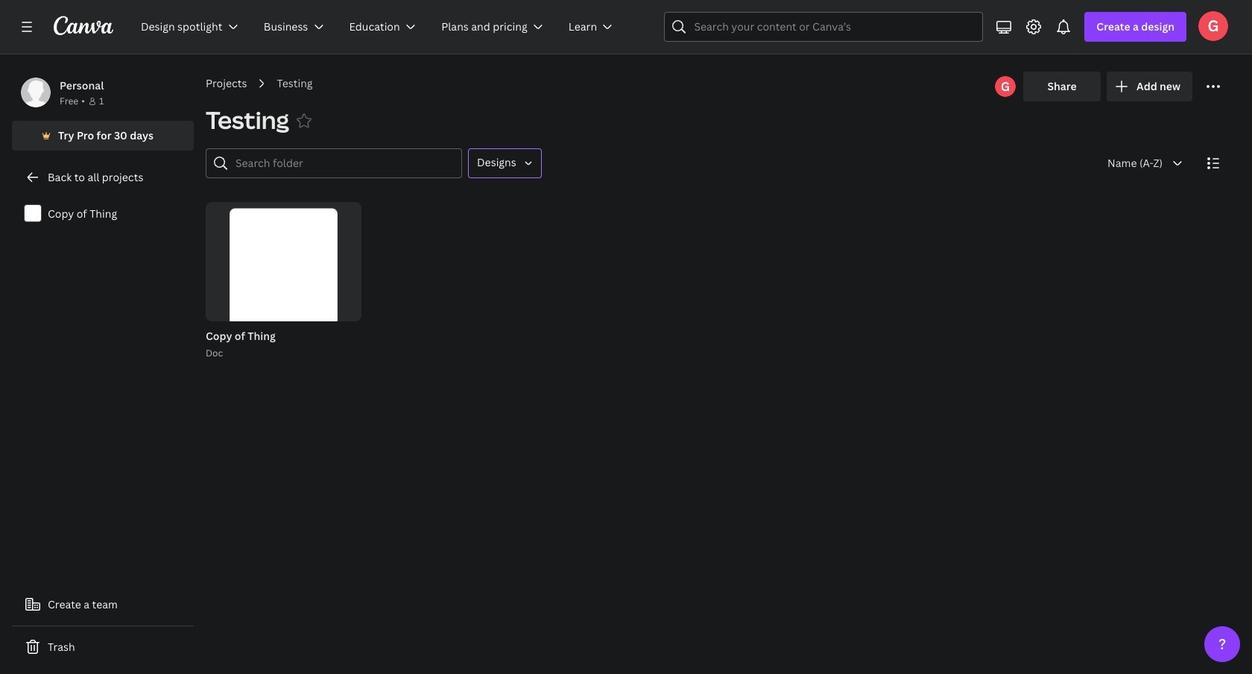 Task type: vqa. For each thing, say whether or not it's contained in the screenshot.
Search Box
yes



Task type: describe. For each thing, give the bounding box(es) containing it.
2 group from the left
[[206, 202, 361, 360]]

1 group from the left
[[203, 202, 361, 361]]

top level navigation element
[[131, 12, 629, 42]]

Sort by button
[[1096, 148, 1193, 178]]



Task type: locate. For each thing, give the bounding box(es) containing it.
genericname382024 image
[[1199, 11, 1229, 41], [1199, 11, 1229, 41]]

Search folder search field
[[236, 149, 453, 177]]

group
[[203, 202, 361, 361], [206, 202, 361, 360]]

None search field
[[665, 12, 984, 42]]

Search search field
[[695, 13, 954, 41]]

Type button
[[468, 148, 542, 178]]



